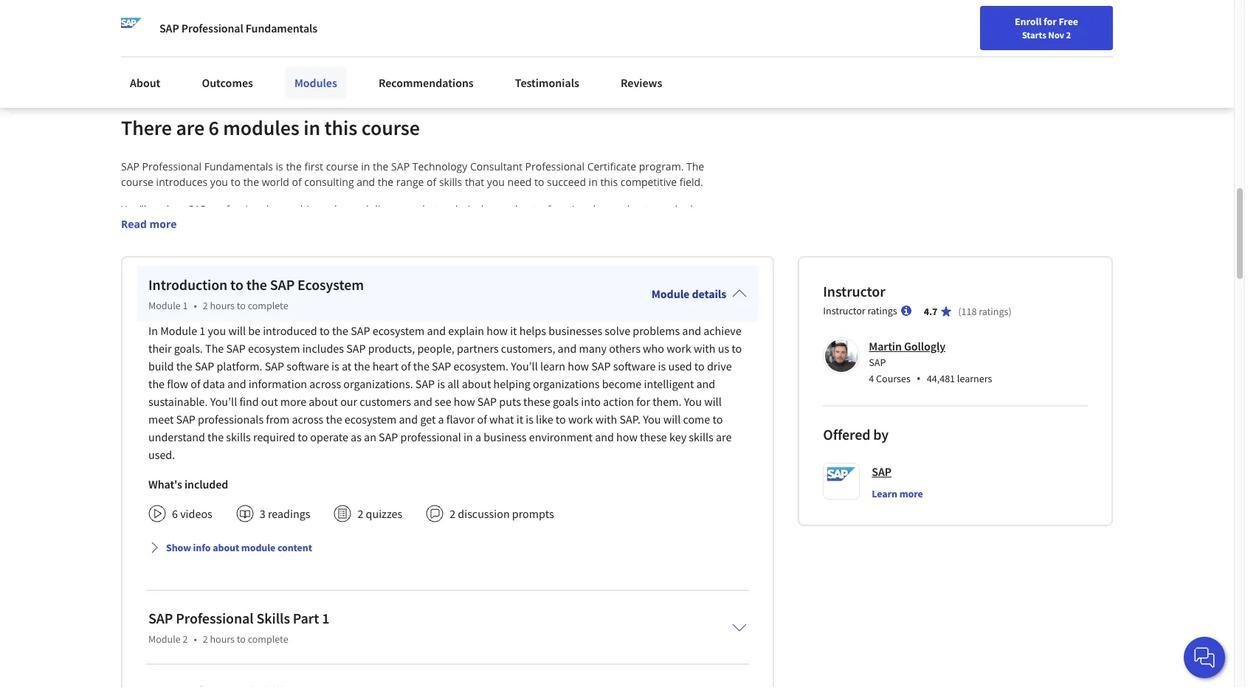 Task type: vqa. For each thing, say whether or not it's contained in the screenshot.
rightmost BRAND
no



Task type: locate. For each thing, give the bounding box(es) containing it.
1 vertical spatial thinking,
[[347, 233, 388, 247]]

1 horizontal spatial from
[[601, 264, 625, 278]]

work down into
[[569, 412, 593, 427]]

2 horizontal spatial this
[[601, 175, 618, 189]]

sap link
[[872, 463, 892, 481]]

ecosystem inside you'll explore sap professional consulting roles and discover what technical consultants, functional consultants, and other professionals do. you'll investigate the wide range of skills consultants need to have, for example strategic thinking, business process analysis, systems and design thinking, and understanding data, as well as effective soft skills, communication and relationship management. you'll explore various planning and project management methodologies such as waterfall, agile, devops, and cloud. plus, you'll start to get a feel for the whole sap journey, from engaging with the customer to deploying a solution. by the end of this course, you will be able to: explain what is meant by the sap ecosystem and the value it brings to customers. describe what different sap professionals do and how they engage with customers. understand the core and soft consulting skills that are both in highest demand, and frequently not taught in classroom environments. describe a typical sap engagement and how key professional skills are used at each stage of the sap implementation lifecycle. describe key roles with whom an sap professional typically collaborates.
[[283, 342, 334, 356]]

how up partners
[[487, 323, 508, 338]]

sap inside martin gollogly sap 4 courses • 44,481 learners
[[869, 356, 886, 369]]

it inside you'll explore sap professional consulting roles and discover what technical consultants, functional consultants, and other professionals do. you'll investigate the wide range of skills consultants need to have, for example strategic thinking, business process analysis, systems and design thinking, and understanding data, as well as effective soft skills, communication and relationship management. you'll explore various planning and project management methodologies such as waterfall, agile, devops, and cloud. plus, you'll start to get a feel for the whole sap journey, from engaging with the customer to deploying a solution. by the end of this course, you will be able to: explain what is meant by the sap ecosystem and the value it brings to customers. describe what different sap professionals do and how they engage with customers. understand the core and soft consulting skills that are both in highest demand, and frequently not taught in classroom environments. describe a typical sap engagement and how key professional skills are used at each stage of the sap implementation lifecycle. describe key roles with whom an sap professional typically collaborates.
[[405, 342, 411, 356]]

testimonials
[[515, 75, 580, 90]]

courses
[[877, 372, 911, 385]]

organizations
[[533, 376, 600, 391]]

2 vertical spatial 1
[[322, 609, 330, 628]]

0 horizontal spatial more
[[150, 217, 177, 231]]

sap down project
[[538, 264, 557, 278]]

0 horizontal spatial work
[[569, 412, 593, 427]]

0 horizontal spatial key
[[166, 435, 182, 449]]

at left each
[[489, 404, 498, 418]]

is left like
[[526, 412, 534, 427]]

complete inside sap professional skills part 1 module 2 • 2 hours to complete
[[248, 633, 288, 646]]

1 vertical spatial the
[[205, 341, 224, 356]]

the
[[286, 159, 302, 173], [373, 159, 389, 173], [243, 175, 259, 189], [378, 175, 394, 189], [289, 218, 305, 232], [488, 264, 504, 278], [246, 275, 267, 294], [121, 280, 137, 294], [136, 311, 152, 325], [332, 323, 349, 338], [243, 342, 259, 356], [358, 342, 374, 356], [176, 359, 193, 373], [354, 359, 370, 373], [413, 359, 430, 373], [181, 373, 197, 387], [148, 376, 165, 391], [567, 404, 583, 418], [326, 412, 342, 427], [208, 430, 224, 444]]

0 horizontal spatial that
[[344, 373, 363, 387]]

1 horizontal spatial these
[[640, 430, 667, 444]]

4.7
[[924, 305, 938, 318]]

your
[[299, 23, 322, 37]]

consultants
[[402, 218, 457, 232]]

0 horizontal spatial 6
[[172, 506, 178, 521]]

range inside you'll explore sap professional consulting roles and discover what technical consultants, functional consultants, and other professionals do. you'll investigate the wide range of skills consultants need to have, for example strategic thinking, business process analysis, systems and design thinking, and understanding data, as well as effective soft skills, communication and relationship management. you'll explore various planning and project management methodologies such as waterfall, agile, devops, and cloud. plus, you'll start to get a feel for the whole sap journey, from engaging with the customer to deploying a solution. by the end of this course, you will be able to: explain what is meant by the sap ecosystem and the value it brings to customers. describe what different sap professionals do and how they engage with customers. understand the core and soft consulting skills that are both in highest demand, and frequently not taught in classroom environments. describe a typical sap engagement and how key professional skills are used at each stage of the sap implementation lifecycle. describe key roles with whom an sap professional typically collaborates.
[[333, 218, 361, 232]]

consulting
[[304, 175, 354, 189], [272, 202, 321, 216], [266, 373, 315, 387]]

the inside introduction to the sap ecosystem module 1 • 2 hours to complete
[[246, 275, 267, 294]]

range up design
[[333, 218, 361, 232]]

brings
[[414, 342, 444, 356]]

learn more
[[872, 487, 924, 501]]

professional inside in module 1 you will be introduced to the sap ecosystem and explain how it helps businesses solve problems and achieve their goals. the sap ecosystem includes sap products, people, partners customers, and many others who work with us to build the sap platform. sap software is at the heart of the sap ecosystem. you'll learn how sap software is used to drive the flow of data and information across organizations. sap is all about helping organizations become intelligent and sustainable. you'll find out more about our customers and see how sap puts these goals into action for them. you will meet sap professionals from across the ecosystem and get a flavor of what it is like to work with sap. you will come to understand the skills required to operate as an sap professional in a business environment and how these key skills are used.
[[401, 430, 462, 444]]

modules link
[[286, 66, 346, 99]]

1 vertical spatial about
[[309, 394, 338, 409]]

media
[[233, 23, 264, 37]]

complete down the solution.
[[248, 299, 288, 312]]

as inside in module 1 you will be introduced to the sap ecosystem and explain how it helps businesses solve problems and achieve their goals. the sap ecosystem includes sap products, people, partners customers, and many others who work with us to build the sap platform. sap software is at the heart of the sap ecosystem. you'll learn how sap software is used to drive the flow of data and information across organizations. sap is all about helping organizations become intelligent and sustainable. you'll find out more about our customers and see how sap puts these goals into action for them. you will meet sap professionals from across the ecosystem and get a flavor of what it is like to work with sap. you will come to understand the skills required to operate as an sap professional in a business environment and how these key skills are used.
[[351, 430, 362, 444]]

course for first
[[326, 159, 359, 173]]

)
[[1009, 305, 1012, 318]]

0 horizontal spatial ratings
[[868, 304, 898, 317]]

discover
[[372, 202, 412, 216]]

reviews
[[621, 75, 663, 90]]

succeed
[[547, 175, 586, 189]]

2 horizontal spatial about
[[462, 376, 491, 391]]

is
[[276, 159, 283, 173], [185, 342, 193, 356], [332, 359, 340, 373], [658, 359, 666, 373], [437, 376, 445, 391], [526, 412, 534, 427]]

0 horizontal spatial need
[[460, 218, 484, 232]]

management
[[558, 249, 622, 263]]

at inside you'll explore sap professional consulting roles and discover what technical consultants, functional consultants, and other professionals do. you'll investigate the wide range of skills consultants need to have, for example strategic thinking, business process analysis, systems and design thinking, and understanding data, as well as effective soft skills, communication and relationship management. you'll explore various planning and project management methodologies such as waterfall, agile, devops, and cloud. plus, you'll start to get a feel for the whole sap journey, from engaging with the customer to deploying a solution. by the end of this course, you will be able to: explain what is meant by the sap ecosystem and the value it brings to customers. describe what different sap professionals do and how they engage with customers. understand the core and soft consulting skills that are both in highest demand, and frequently not taught in classroom environments. describe a typical sap engagement and how key professional skills are used at each stage of the sap implementation lifecycle. describe key roles with whom an sap professional typically collaborates.
[[489, 404, 498, 418]]

business inside you'll explore sap professional consulting roles and discover what technical consultants, functional consultants, and other professionals do. you'll investigate the wide range of skills consultants need to have, for example strategic thinking, business process analysis, systems and design thinking, and understanding data, as well as effective soft skills, communication and relationship management. you'll explore various planning and project management methodologies such as waterfall, agile, devops, and cloud. plus, you'll start to get a feel for the whole sap journey, from engaging with the customer to deploying a solution. by the end of this course, you will be able to: explain what is meant by the sap ecosystem and the value it brings to customers. describe what different sap professionals do and how they engage with customers. understand the core and soft consulting skills that are both in highest demand, and frequently not taught in classroom environments. describe a typical sap engagement and how key professional skills are used at each stage of the sap implementation lifecycle. describe key roles with whom an sap professional typically collaborates.
[[121, 233, 163, 247]]

2 vertical spatial professionals
[[198, 412, 264, 427]]

fundamentals for sap professional fundamentals is the first course in the sap technology consultant professional certificate program. the course introduces you to the world of consulting and the range of skills that you need to succeed in this competitive field.
[[204, 159, 273, 173]]

1 vertical spatial course
[[326, 159, 359, 173]]

ratings
[[868, 304, 898, 317], [979, 305, 1009, 318]]

and inside sap professional fundamentals is the first course in the sap technology consultant professional certificate program. the course introduces you to the world of consulting and the range of skills that you need to succeed in this competitive field.
[[357, 175, 375, 189]]

0 horizontal spatial these
[[524, 394, 551, 409]]

0 vertical spatial that
[[465, 175, 485, 189]]

work
[[667, 341, 692, 356], [569, 412, 593, 427]]

goals
[[553, 394, 579, 409]]

instructor for instructor ratings
[[824, 304, 866, 317]]

of right heart
[[401, 359, 411, 373]]

sap up 4
[[869, 356, 886, 369]]

hours inside sap professional skills part 1 module 2 • 2 hours to complete
[[210, 633, 235, 646]]

module inside in module 1 you will be introduced to the sap ecosystem and explain how it helps businesses solve problems and achieve their goals. the sap ecosystem includes sap products, people, partners customers, and many others who work with us to build the sap platform. sap software is at the heart of the sap ecosystem. you'll learn how sap software is used to drive the flow of data and information across organizations. sap is all about helping organizations become intelligent and sustainable. you'll find out more about our customers and see how sap puts these goals into action for them. you will meet sap professionals from across the ecosystem and get a flavor of what it is like to work with sap. you will come to understand the skills required to operate as an sap professional in a business environment and how these key skills are used.
[[160, 323, 197, 338]]

• inside martin gollogly sap 4 courses • 44,481 learners
[[917, 371, 922, 387]]

sap left operate
[[283, 435, 301, 449]]

for up nov
[[1044, 15, 1057, 28]]

professional for sap professional skills part 1 module 2 • 2 hours to complete
[[176, 609, 254, 628]]

come
[[683, 412, 711, 427]]

course up sap professional fundamentals is the first course in the sap technology consultant professional certificate program. the course introduces you to the world of consulting and the range of skills that you need to succeed in this competitive field.
[[362, 114, 420, 141]]

0 horizontal spatial an
[[268, 435, 280, 449]]

it
[[177, 23, 184, 37], [510, 323, 517, 338], [405, 342, 411, 356], [517, 412, 524, 427]]

2 complete from the top
[[248, 633, 288, 646]]

complete for the
[[248, 299, 288, 312]]

are right there
[[176, 114, 205, 141]]

a
[[443, 264, 448, 278], [250, 280, 256, 294], [166, 404, 172, 418], [438, 412, 444, 427], [476, 430, 482, 444]]

used inside in module 1 you will be introduced to the sap ecosystem and explain how it helps businesses solve problems and achieve their goals. the sap ecosystem includes sap products, people, partners customers, and many others who work with us to build the sap platform. sap software is at the heart of the sap ecosystem. you'll learn how sap software is used to drive the flow of data and information across organizations. sap is all about helping organizations become intelligent and sustainable. you'll find out more about our customers and see how sap puts these goals into action for them. you will meet sap professionals from across the ecosystem and get a flavor of what it is like to work with sap. you will come to understand the skills required to operate as an sap professional in a business environment and how these key skills are used.
[[669, 359, 692, 373]]

from up the required
[[266, 412, 290, 427]]

2 vertical spatial more
[[900, 487, 924, 501]]

0 vertical spatial soft
[[604, 233, 622, 247]]

you inside in module 1 you will be introduced to the sap ecosystem and explain how it helps businesses solve problems and achieve their goals. the sap ecosystem includes sap products, people, partners customers, and many others who work with us to build the sap platform. sap software is at the heart of the sap ecosystem. you'll learn how sap software is used to drive the flow of data and information across organizations. sap is all about helping organizations become intelligent and sustainable. you'll find out more about our customers and see how sap puts these goals into action for them. you will meet sap professionals from across the ecosystem and get a flavor of what it is like to work with sap. you will come to understand the skills required to operate as an sap professional in a business environment and how these key skills are used.
[[208, 323, 226, 338]]

explain
[[449, 323, 484, 338]]

module inside sap professional skills part 1 module 2 • 2 hours to complete
[[148, 633, 181, 646]]

key inside in module 1 you will be introduced to the sap ecosystem and explain how it helps businesses solve problems and achieve their goals. the sap ecosystem includes sap products, people, partners customers, and many others who work with us to build the sap platform. sap software is at the heart of the sap ecosystem. you'll learn how sap software is used to drive the flow of data and information across organizations. sap is all about helping organizations become intelligent and sustainable. you'll find out more about our customers and see how sap puts these goals into action for them. you will meet sap professionals from across the ecosystem and get a flavor of what it is like to work with sap. you will come to understand the skills required to operate as an sap professional in a business environment and how these key skills are used.
[[670, 430, 687, 444]]

both
[[384, 373, 407, 387]]

0 vertical spatial need
[[508, 175, 532, 189]]

0 vertical spatial •
[[194, 299, 197, 312]]

1 horizontal spatial business
[[484, 430, 527, 444]]

2 hours from the top
[[210, 633, 235, 646]]

module inside introduction to the sap ecosystem module 1 • 2 hours to complete
[[148, 299, 181, 312]]

show info about module content
[[166, 541, 312, 554]]

6 left videos
[[172, 506, 178, 521]]

1 instructor from the top
[[824, 282, 886, 300]]

their
[[148, 341, 172, 356]]

course
[[362, 114, 420, 141], [326, 159, 359, 173], [121, 175, 154, 189]]

0 horizontal spatial the
[[205, 341, 224, 356]]

fundamentals inside sap professional fundamentals is the first course in the sap technology consultant professional certificate program. the course introduces you to the world of consulting and the range of skills that you need to succeed in this competitive field.
[[204, 159, 273, 173]]

that inside sap professional fundamentals is the first course in the sap technology consultant professional certificate program. the course introduces you to the world of consulting and the range of skills that you need to succeed in this competitive field.
[[465, 175, 485, 189]]

0 vertical spatial get
[[425, 264, 440, 278]]

in right the both
[[410, 373, 419, 387]]

2 vertical spatial this
[[188, 311, 205, 325]]

is inside sap professional fundamentals is the first course in the sap technology consultant professional certificate program. the course introduces you to the world of consulting and the range of skills that you need to succeed in this competitive field.
[[276, 159, 283, 173]]

chat with us image
[[1193, 646, 1217, 670]]

2 consultants, from the left
[[599, 202, 657, 216]]

fundamentals up world
[[204, 159, 273, 173]]

consulting up 'wide'
[[272, 202, 321, 216]]

need down consultant
[[508, 175, 532, 189]]

you'll up the you'll
[[350, 249, 375, 263]]

our
[[341, 394, 358, 409]]

explore up read more
[[149, 202, 186, 216]]

sap right the different
[[237, 357, 255, 371]]

business down read more
[[121, 233, 163, 247]]

be inside you'll explore sap professional consulting roles and discover what technical consultants, functional consultants, and other professionals do. you'll investigate the wide range of skills consultants need to have, for example strategic thinking, business process analysis, systems and design thinking, and understanding data, as well as effective soft skills, communication and relationship management. you'll explore various planning and project management methodologies such as waterfall, agile, devops, and cloud. plus, you'll start to get a feel for the whole sap journey, from engaging with the customer to deploying a solution. by the end of this course, you will be able to: explain what is meant by the sap ecosystem and the value it brings to customers. describe what different sap professionals do and how they engage with customers. understand the core and soft consulting skills that are both in highest demand, and frequently not taught in classroom environments. describe a typical sap engagement and how key professional skills are used at each stage of the sap implementation lifecycle. describe key roles with whom an sap professional typically collaborates.
[[285, 311, 297, 325]]

get down see
[[420, 412, 436, 427]]

1 up "meant"
[[200, 323, 205, 338]]

0 vertical spatial thinking,
[[633, 218, 674, 232]]

consultants, up have,
[[487, 202, 545, 216]]

for up sap.
[[637, 394, 651, 409]]

as right operate
[[351, 430, 362, 444]]

skills down technology
[[439, 175, 463, 189]]

enroll
[[1015, 15, 1042, 28]]

complete inside introduction to the sap ecosystem module 1 • 2 hours to complete
[[248, 299, 288, 312]]

will up come
[[705, 394, 722, 409]]

None search field
[[211, 9, 565, 39]]

1 horizontal spatial more
[[281, 394, 307, 409]]

for down planning
[[471, 264, 485, 278]]

are inside in module 1 you will be introduced to the sap ecosystem and explain how it helps businesses solve problems and achieve their goals. the sap ecosystem includes sap products, people, partners customers, and many others who work with us to build the sap platform. sap software is at the heart of the sap ecosystem. you'll learn how sap software is used to drive the flow of data and information across organizations. sap is all about helping organizations become intelligent and sustainable. you'll find out more about our customers and see how sap puts these goals into action for them. you will meet sap professionals from across the ecosystem and get a flavor of what it is like to work with sap. you will come to understand the skills required to operate as an sap professional in a business environment and how these key skills are used.
[[716, 430, 732, 444]]

key down come
[[670, 430, 687, 444]]

customers,
[[501, 341, 556, 356]]

these up like
[[524, 394, 551, 409]]

1 vertical spatial •
[[917, 371, 922, 387]]

1 complete from the top
[[248, 299, 288, 312]]

6
[[209, 114, 219, 141], [172, 506, 178, 521]]

skills,
[[625, 233, 651, 247]]

part
[[293, 609, 319, 628]]

this
[[325, 114, 358, 141], [601, 175, 618, 189], [188, 311, 205, 325]]

and down drive
[[697, 376, 716, 391]]

us
[[718, 341, 730, 356]]

and down businesses
[[558, 341, 577, 356]]

the up the different
[[205, 341, 224, 356]]

of right flow
[[191, 376, 201, 391]]

in inside in module 1 you will be introduced to the sap ecosystem and explain how it helps businesses solve problems and achieve their goals. the sap ecosystem includes sap products, people, partners customers, and many others who work with us to build the sap platform. sap software is at the heart of the sap ecosystem. you'll learn how sap software is used to drive the flow of data and information across organizations. sap is all about helping organizations become intelligent and sustainable. you'll find out more about our customers and see how sap puts these goals into action for them. you will meet sap professionals from across the ecosystem and get a flavor of what it is like to work with sap. you will come to understand the skills required to operate as an sap professional in a business environment and how these key skills are used.
[[464, 430, 473, 444]]

more inside button
[[900, 487, 924, 501]]

you down consultant
[[487, 175, 505, 189]]

0 vertical spatial at
[[342, 359, 352, 373]]

and
[[266, 23, 285, 37], [357, 175, 375, 189], [351, 202, 369, 216], [660, 202, 678, 216], [291, 233, 310, 247], [391, 233, 409, 247], [199, 249, 217, 263], [500, 249, 518, 263], [280, 264, 298, 278], [427, 323, 446, 338], [683, 323, 702, 338], [558, 341, 577, 356], [337, 342, 355, 356], [340, 357, 359, 371], [223, 373, 242, 387], [505, 373, 523, 387], [227, 376, 246, 391], [697, 376, 716, 391], [414, 394, 433, 409], [292, 404, 311, 418], [399, 412, 418, 427], [595, 430, 614, 444]]

not
[[578, 373, 595, 387]]

that
[[465, 175, 485, 189], [344, 373, 363, 387]]

engagement
[[229, 404, 290, 418]]

used inside you'll explore sap professional consulting roles and discover what technical consultants, functional consultants, and other professionals do. you'll investigate the wide range of skills consultants need to have, for example strategic thinking, business process analysis, systems and design thinking, and understanding data, as well as effective soft skills, communication and relationship management. you'll explore various planning and project management methodologies such as waterfall, agile, devops, and cloud. plus, you'll start to get a feel for the whole sap journey, from engaging with the customer to deploying a solution. by the end of this course, you will be able to: explain what is meant by the sap ecosystem and the value it brings to customers. describe what different sap professionals do and how they engage with customers. understand the core and soft consulting skills that are both in highest demand, and frequently not taught in classroom environments. describe a typical sap engagement and how key professional skills are used at each stage of the sap implementation lifecycle. describe key roles with whom an sap professional typically collaborates.
[[463, 404, 486, 418]]

1 vertical spatial get
[[420, 412, 436, 427]]

of down technology
[[427, 175, 437, 189]]

whom
[[235, 435, 265, 449]]

different
[[192, 357, 234, 371]]

and down data,
[[500, 249, 518, 263]]

4
[[869, 372, 875, 385]]

about left our in the bottom of the page
[[309, 394, 338, 409]]

1 horizontal spatial 1
[[200, 323, 205, 338]]

from down management
[[601, 264, 625, 278]]

0 vertical spatial 6
[[209, 114, 219, 141]]

at right do
[[342, 359, 352, 373]]

that up our in the bottom of the page
[[344, 373, 363, 387]]

explain
[[121, 342, 156, 356]]

1 vertical spatial professionals
[[258, 357, 323, 371]]

0 horizontal spatial this
[[188, 311, 205, 325]]

this left course,
[[188, 311, 205, 325]]

value
[[376, 342, 402, 356]]

first
[[305, 159, 324, 173]]

into
[[581, 394, 601, 409]]

technical
[[441, 202, 484, 216]]

0 vertical spatial 1
[[183, 299, 188, 312]]

thinking,
[[633, 218, 674, 232], [347, 233, 388, 247]]

professionals up the information
[[258, 357, 323, 371]]

software down includes
[[287, 359, 329, 373]]

soft down strategic
[[604, 233, 622, 247]]

will down the solution.
[[266, 311, 282, 325]]

0 vertical spatial from
[[601, 264, 625, 278]]

0 vertical spatial range
[[396, 175, 424, 189]]

more inside button
[[150, 217, 177, 231]]

professional for sap professional fundamentals
[[181, 21, 244, 35]]

at
[[342, 359, 352, 373], [489, 404, 498, 418]]

software
[[287, 359, 329, 373], [614, 359, 656, 373]]

1 horizontal spatial this
[[325, 114, 358, 141]]

and left discover
[[351, 202, 369, 216]]

key up operate
[[337, 404, 353, 418]]

1 horizontal spatial need
[[508, 175, 532, 189]]

1 vertical spatial more
[[281, 394, 307, 409]]

course,
[[208, 311, 243, 325]]

0 horizontal spatial by
[[229, 342, 241, 356]]

meant
[[195, 342, 227, 356]]

1 horizontal spatial consultants,
[[599, 202, 657, 216]]

0 vertical spatial describe
[[121, 357, 163, 371]]

1 vertical spatial soft
[[245, 373, 263, 387]]

0 horizontal spatial 1
[[183, 299, 188, 312]]

social
[[202, 23, 230, 37]]

start
[[387, 264, 410, 278]]

1 vertical spatial describe
[[121, 404, 163, 418]]

professional right share
[[181, 21, 244, 35]]

english
[[951, 17, 987, 31]]

sap image
[[121, 18, 142, 38]]

0 vertical spatial by
[[229, 342, 241, 356]]

0 horizontal spatial explore
[[149, 202, 186, 216]]

is left 'all'
[[437, 376, 445, 391]]

instructor
[[824, 282, 886, 300], [824, 304, 866, 317]]

you right course,
[[246, 311, 264, 325]]

ecosystem
[[373, 323, 425, 338], [248, 341, 300, 356], [283, 342, 334, 356], [345, 412, 397, 427]]

solution.
[[259, 280, 301, 294]]

0 horizontal spatial about
[[213, 541, 239, 554]]

1 vertical spatial fundamentals
[[204, 159, 273, 173]]

6 down "outcomes"
[[209, 114, 219, 141]]

1 horizontal spatial explore
[[378, 249, 415, 263]]

0 horizontal spatial from
[[266, 412, 290, 427]]

1 vertical spatial from
[[266, 412, 290, 427]]

journey,
[[559, 264, 599, 278]]

2 horizontal spatial 1
[[322, 609, 330, 628]]

achieve
[[704, 323, 742, 338]]

0 horizontal spatial consultants,
[[487, 202, 545, 216]]

you'll down data
[[210, 394, 237, 409]]

need inside sap professional fundamentals is the first course in the sap technology consultant professional certificate program. the course introduces you to the world of consulting and the range of skills that you need to succeed in this competitive field.
[[508, 175, 532, 189]]

1 horizontal spatial software
[[614, 359, 656, 373]]

1 hours from the top
[[210, 299, 235, 312]]

will up platform.
[[228, 323, 246, 338]]

sap.
[[620, 412, 641, 427]]

1 horizontal spatial roles
[[324, 202, 348, 216]]

1 horizontal spatial that
[[465, 175, 485, 189]]

is up intelligent
[[658, 359, 666, 373]]

2 instructor from the top
[[824, 304, 866, 317]]

0 horizontal spatial roles
[[185, 435, 209, 449]]

flavor
[[447, 412, 475, 427]]

• inside sap professional skills part 1 module 2 • 2 hours to complete
[[194, 633, 197, 646]]

key down meet
[[166, 435, 182, 449]]

ratings up martin
[[868, 304, 898, 317]]

be
[[285, 311, 297, 325], [248, 323, 261, 338]]

skills down engagement
[[226, 430, 251, 444]]

• inside introduction to the sap ecosystem module 1 • 2 hours to complete
[[194, 299, 197, 312]]

highest
[[421, 373, 457, 387]]

an right whom
[[268, 435, 280, 449]]

professionals
[[121, 218, 186, 232], [258, 357, 323, 371], [198, 412, 264, 427]]

1 horizontal spatial used
[[669, 359, 692, 373]]

people,
[[418, 341, 455, 356]]

1 vertical spatial that
[[344, 373, 363, 387]]

professional inside sap professional skills part 1 module 2 • 2 hours to complete
[[176, 609, 254, 628]]

1 vertical spatial used
[[463, 404, 486, 418]]

learn more button
[[872, 486, 924, 501]]

2 horizontal spatial course
[[362, 114, 420, 141]]

course for this
[[362, 114, 420, 141]]

0 vertical spatial course
[[362, 114, 420, 141]]

0 vertical spatial consulting
[[304, 175, 354, 189]]

describe down explain
[[121, 357, 163, 371]]

1 horizontal spatial soft
[[604, 233, 622, 247]]

0 horizontal spatial range
[[333, 218, 361, 232]]

hours inside introduction to the sap ecosystem module 1 • 2 hours to complete
[[210, 299, 235, 312]]

the inside in module 1 you will be introduced to the sap ecosystem and explain how it helps businesses solve problems and achieve their goals. the sap ecosystem includes sap products, people, partners customers, and many others who work with us to build the sap platform. sap software is at the heart of the sap ecosystem. you'll learn how sap software is used to drive the flow of data and information across organizations. sap is all about helping organizations become intelligent and sustainable. you'll find out more about our customers and see how sap puts these goals into action for them. you will meet sap professionals from across the ecosystem and get a flavor of what it is like to work with sap. you will come to understand the skills required to operate as an sap professional in a business environment and how these key skills are used.
[[205, 341, 224, 356]]

across up operate
[[292, 412, 324, 427]]

complete for skills
[[248, 633, 288, 646]]

need
[[508, 175, 532, 189], [460, 218, 484, 232]]

0 vertical spatial fundamentals
[[246, 21, 318, 35]]

1 down introduction
[[183, 299, 188, 312]]

1 vertical spatial range
[[333, 218, 361, 232]]

2 vertical spatial about
[[213, 541, 239, 554]]

1 horizontal spatial by
[[874, 425, 889, 444]]

2 vertical spatial •
[[194, 633, 197, 646]]

professionals down find
[[198, 412, 264, 427]]

0 vertical spatial the
[[687, 159, 705, 173]]

0 horizontal spatial thinking,
[[347, 233, 388, 247]]

1 vertical spatial you
[[643, 412, 661, 427]]

how up operate
[[314, 404, 334, 418]]

2 describe from the top
[[121, 404, 163, 418]]

0 horizontal spatial business
[[121, 233, 163, 247]]

describe down the lifecycle.
[[121, 435, 163, 449]]

ecosystem.
[[454, 359, 509, 373]]

describe up the lifecycle.
[[121, 404, 163, 418]]

0 vertical spatial customers.
[[459, 342, 513, 356]]

and right core
[[223, 373, 242, 387]]

how up the organizations.
[[362, 357, 382, 371]]

0 vertical spatial this
[[325, 114, 358, 141]]

range
[[396, 175, 424, 189], [333, 218, 361, 232]]

problems
[[633, 323, 680, 338]]

from inside in module 1 you will be introduced to the sap ecosystem and explain how it helps businesses solve problems and achieve their goals. the sap ecosystem includes sap products, people, partners customers, and many others who work with us to build the sap platform. sap software is at the heart of the sap ecosystem. you'll learn how sap software is used to drive the flow of data and information across organizations. sap is all about helping organizations become intelligent and sustainable. you'll find out more about our customers and see how sap puts these goals into action for them. you will meet sap professionals from across the ecosystem and get a flavor of what it is like to work with sap. you will come to understand the skills required to operate as an sap professional in a business environment and how these key skills are used.
[[266, 412, 290, 427]]

1 consultants, from the left
[[487, 202, 545, 216]]

in down flavor
[[464, 430, 473, 444]]

2 vertical spatial course
[[121, 175, 154, 189]]

customers
[[360, 394, 411, 409]]

get down the various
[[425, 264, 440, 278]]

professional up succeed
[[525, 159, 585, 173]]

english button
[[925, 0, 1014, 48]]

martin gollogly image
[[826, 340, 858, 372]]

methodologies
[[625, 249, 697, 263]]

information
[[249, 376, 307, 391]]

sap right goals
[[586, 404, 604, 418]]

1 horizontal spatial 6
[[209, 114, 219, 141]]

this down modules
[[325, 114, 358, 141]]

share
[[146, 23, 175, 37]]

1 inside introduction to the sap ecosystem module 1 • 2 hours to complete
[[183, 299, 188, 312]]

0 vertical spatial professionals
[[121, 218, 186, 232]]

•
[[194, 299, 197, 312], [917, 371, 922, 387], [194, 633, 197, 646]]

a right collaborates.
[[476, 430, 482, 444]]

instructor up 'martin gollogly' icon in the right of the page
[[824, 304, 866, 317]]

1 horizontal spatial at
[[489, 404, 498, 418]]

1 describe from the top
[[121, 357, 163, 371]]

to
[[231, 175, 241, 189], [535, 175, 545, 189], [487, 218, 497, 232], [412, 264, 422, 278], [230, 275, 244, 294], [188, 280, 198, 294], [237, 299, 246, 312], [320, 323, 330, 338], [732, 341, 742, 356], [447, 342, 456, 356], [695, 359, 705, 373], [556, 412, 566, 427], [713, 412, 723, 427], [298, 430, 308, 444], [237, 633, 246, 646]]



Task type: describe. For each thing, give the bounding box(es) containing it.
data,
[[485, 233, 510, 247]]

hours for to
[[210, 299, 235, 312]]

many
[[579, 341, 607, 356]]

this inside sap professional fundamentals is the first course in the sap technology consultant professional certificate program. the course introduces you to the world of consulting and the range of skills that you need to succeed in this competitive field.
[[601, 175, 618, 189]]

performance
[[324, 23, 387, 37]]

of right end
[[175, 311, 185, 325]]

• for introduction to the sap ecosystem
[[194, 299, 197, 312]]

more for learn more
[[900, 487, 924, 501]]

and up the management.
[[291, 233, 310, 247]]

at inside in module 1 you will be introduced to the sap ecosystem and explain how it helps businesses solve problems and achieve their goals. the sap ecosystem includes sap products, people, partners customers, and many others who work with us to build the sap platform. sap software is at the heart of the sap ecosystem. you'll learn how sap software is used to drive the flow of data and information across organizations. sap is all about helping organizations become intelligent and sustainable. you'll find out more about our customers and see how sap puts these goals into action for them. you will meet sap professionals from across the ecosystem and get a flavor of what it is like to work with sap. you will come to understand the skills required to operate as an sap professional in a business environment and how these key skills are used.
[[342, 359, 352, 373]]

to inside sap professional skills part 1 module 2 • 2 hours to complete
[[237, 633, 246, 646]]

1 vertical spatial work
[[569, 412, 593, 427]]

with left us
[[694, 341, 716, 356]]

other
[[681, 202, 707, 216]]

lifecycle.
[[121, 419, 165, 433]]

in right taught on the bottom of the page
[[631, 373, 640, 387]]

2 quizzes
[[358, 506, 403, 521]]

are left the both
[[366, 373, 382, 387]]

and down into
[[595, 430, 614, 444]]

skills down do
[[318, 373, 341, 387]]

skills inside sap professional fundamentals is the first course in the sap technology consultant professional certificate program. the course introduces you to the world of consulting and the range of skills that you need to succeed in this competitive field.
[[439, 175, 463, 189]]

sap up the information
[[265, 359, 284, 373]]

wide
[[308, 218, 330, 232]]

martin gollogly link
[[869, 339, 946, 354]]

for inside in module 1 you will be introduced to the sap ecosystem and explain how it helps businesses solve problems and achieve their goals. the sap ecosystem includes sap products, people, partners customers, and many others who work with us to build the sap platform. sap software is at the heart of the sap ecosystem. you'll learn how sap software is used to drive the flow of data and information across organizations. sap is all about helping organizations become intelligent and sustainable. you'll find out more about our customers and see how sap puts these goals into action for them. you will meet sap professionals from across the ecosystem and get a flavor of what it is like to work with sap. you will come to understand the skills required to operate as an sap professional in a business environment and how these key skills are used.
[[637, 394, 651, 409]]

goals.
[[174, 341, 203, 356]]

1 horizontal spatial work
[[667, 341, 692, 356]]

of right flavor
[[477, 412, 487, 427]]

field.
[[680, 175, 704, 189]]

by inside you'll explore sap professional consulting roles and discover what technical consultants, functional consultants, and other professionals do. you'll investigate the wide range of skills consultants need to have, for example strategic thinking, business process analysis, systems and design thinking, and understanding data, as well as effective soft skills, communication and relationship management. you'll explore various planning and project management methodologies such as waterfall, agile, devops, and cloud. plus, you'll start to get a feel for the whole sap journey, from engaging with the customer to deploying a solution. by the end of this course, you will be able to: explain what is meant by the sap ecosystem and the value it brings to customers. describe what different sap professionals do and how they engage with customers. understand the core and soft consulting skills that are both in highest demand, and frequently not taught in classroom environments. describe a typical sap engagement and how key professional skills are used at each stage of the sap implementation lifecycle. describe key roles with whom an sap professional typically collaborates.
[[229, 342, 241, 356]]

included
[[185, 477, 228, 492]]

reviews link
[[612, 66, 672, 99]]

do
[[325, 357, 338, 371]]

engaging
[[628, 264, 672, 278]]

1 inside sap professional skills part 1 module 2 • 2 hours to complete
[[322, 609, 330, 628]]

plus,
[[335, 264, 357, 278]]

products,
[[368, 341, 415, 356]]

and up start
[[391, 233, 409, 247]]

sap left technology
[[391, 159, 410, 173]]

understand
[[148, 430, 205, 444]]

a left feel
[[443, 264, 448, 278]]

sap up do.
[[188, 202, 207, 216]]

and down platform.
[[227, 376, 246, 391]]

you right introduces
[[210, 175, 228, 189]]

others
[[609, 341, 641, 356]]

show info about module content button
[[143, 534, 318, 561]]

2 software from the left
[[614, 359, 656, 373]]

1 vertical spatial across
[[292, 412, 324, 427]]

sap down many
[[592, 359, 611, 373]]

project
[[521, 249, 555, 263]]

range inside sap professional fundamentals is the first course in the sap technology consultant professional certificate program. the course introduces you to the world of consulting and the range of skills that you need to succeed in this competitive field.
[[396, 175, 424, 189]]

and left achieve at top
[[683, 323, 702, 338]]

sap down engage
[[416, 376, 435, 391]]

organizations.
[[344, 376, 413, 391]]

as down communication
[[146, 264, 157, 278]]

a down "environments."
[[166, 404, 172, 418]]

technology
[[413, 159, 468, 173]]

of right like
[[555, 404, 564, 418]]

that inside you'll explore sap professional consulting roles and discover what technical consultants, functional consultants, and other professionals do. you'll investigate the wide range of skills consultants need to have, for example strategic thinking, business process analysis, systems and design thinking, and understanding data, as well as effective soft skills, communication and relationship management. you'll explore various planning and project management methodologies such as waterfall, agile, devops, and cloud. plus, you'll start to get a feel for the whole sap journey, from engaging with the customer to deploying a solution. by the end of this course, you will be able to: explain what is meant by the sap ecosystem and the value it brings to customers. describe what different sap professionals do and how they engage with customers. understand the core and soft consulting skills that are both in highest demand, and frequently not taught in classroom environments. describe a typical sap engagement and how key professional skills are used at each stage of the sap implementation lifecycle. describe key roles with whom an sap professional typically collaborates.
[[344, 373, 363, 387]]

it down puts
[[517, 412, 524, 427]]

frequently
[[526, 373, 576, 387]]

with up the module details
[[674, 264, 695, 278]]

skills down come
[[689, 430, 714, 444]]

for inside enroll for free starts nov 2
[[1044, 15, 1057, 28]]

used.
[[148, 447, 175, 462]]

need inside you'll explore sap professional consulting roles and discover what technical consultants, functional consultants, and other professionals do. you'll investigate the wide range of skills consultants need to have, for example strategic thinking, business process analysis, systems and design thinking, and understanding data, as well as effective soft skills, communication and relationship management. you'll explore various planning and project management methodologies such as waterfall, agile, devops, and cloud. plus, you'll start to get a feel for the whole sap journey, from engaging with the customer to deploying a solution. by the end of this course, you will be able to: explain what is meant by the sap ecosystem and the value it brings to customers. describe what different sap professionals do and how they engage with customers. understand the core and soft consulting skills that are both in highest demand, and frequently not taught in classroom environments. describe a typical sap engagement and how key professional skills are used at each stage of the sap implementation lifecycle. describe key roles with whom an sap professional typically collaborates.
[[460, 218, 484, 232]]

engage
[[409, 357, 444, 371]]

learn
[[872, 487, 898, 501]]

like
[[536, 412, 554, 427]]

get inside in module 1 you will be introduced to the sap ecosystem and explain how it helps businesses solve problems and achieve their goals. the sap ecosystem includes sap products, people, partners customers, and many others who work with us to build the sap platform. sap software is at the heart of the sap ecosystem. you'll learn how sap software is used to drive the flow of data and information across organizations. sap is all about helping organizations become intelligent and sustainable. you'll find out more about our customers and see how sap puts these goals into action for them. you will meet sap professionals from across the ecosystem and get a flavor of what it is like to work with sap. you will come to understand the skills required to operate as an sap professional in a business environment and how these key skills are used.
[[420, 412, 436, 427]]

have,
[[500, 218, 525, 232]]

the inside sap professional fundamentals is the first course in the sap technology consultant professional certificate program. the course introduces you to the world of consulting and the range of skills that you need to succeed in this competitive field.
[[687, 159, 705, 173]]

business inside in module 1 you will be introduced to the sap ecosystem and explain how it helps businesses solve problems and achieve their goals. the sap ecosystem includes sap products, people, partners customers, and many others who work with us to build the sap platform. sap software is at the heart of the sap ecosystem. you'll learn how sap software is used to drive the flow of data and information across organizations. sap is all about helping organizations become intelligent and sustainable. you'll find out more about our customers and see how sap puts these goals into action for them. you will meet sap professionals from across the ecosystem and get a flavor of what it is like to work with sap. you will come to understand the skills required to operate as an sap professional in a business environment and how these key skills are used.
[[484, 430, 527, 444]]

1 vertical spatial these
[[640, 430, 667, 444]]

instructor for instructor
[[824, 282, 886, 300]]

drive
[[707, 359, 732, 373]]

analysis,
[[206, 233, 247, 247]]

management.
[[280, 249, 347, 263]]

0 horizontal spatial course
[[121, 175, 154, 189]]

with down action
[[596, 412, 618, 427]]

sap up platform.
[[226, 341, 246, 356]]

flow
[[167, 376, 188, 391]]

you'll up read
[[121, 202, 146, 216]]

partners
[[457, 341, 499, 356]]

sap up learn
[[872, 464, 892, 479]]

and up puts
[[505, 373, 523, 387]]

an inside in module 1 you will be introduced to the sap ecosystem and explain how it helps businesses solve problems and achieve their goals. the sap ecosystem includes sap products, people, partners customers, and many others who work with us to build the sap platform. sap software is at the heart of the sap ecosystem. you'll learn how sap software is used to drive the flow of data and information across organizations. sap is all about helping organizations become intelligent and sustainable. you'll find out more about our customers and see how sap puts these goals into action for them. you will meet sap professionals from across the ecosystem and get a flavor of what it is like to work with sap. you will come to understand the skills required to operate as an sap professional in a business environment and how these key skills are used.
[[364, 430, 377, 444]]

outcomes
[[202, 75, 253, 90]]

various
[[417, 249, 453, 263]]

end
[[154, 311, 173, 325]]

professional down our in the bottom of the page
[[304, 435, 363, 449]]

3 describe from the top
[[121, 435, 163, 449]]

competitive
[[621, 175, 677, 189]]

fundamentals for sap professional fundamentals
[[246, 21, 318, 35]]

what up build
[[159, 342, 182, 356]]

as right well
[[547, 233, 558, 247]]

get inside you'll explore sap professional consulting roles and discover what technical consultants, functional consultants, and other professionals do. you'll investigate the wide range of skills consultants need to have, for example strategic thinking, business process analysis, systems and design thinking, and understanding data, as well as effective soft skills, communication and relationship management. you'll explore various planning and project management methodologies such as waterfall, agile, devops, and cloud. plus, you'll start to get a feel for the whole sap journey, from engaging with the customer to deploying a solution. by the end of this course, you will be able to: explain what is meant by the sap ecosystem and the value it brings to customers. describe what different sap professionals do and how they engage with customers. understand the core and soft consulting skills that are both in highest demand, and frequently not taught in classroom environments. describe a typical sap engagement and how key professional skills are used at each stage of the sap implementation lifecycle. describe key roles with whom an sap professional typically collaborates.
[[425, 264, 440, 278]]

functional
[[548, 202, 596, 216]]

build
[[148, 359, 174, 373]]

in up first
[[304, 114, 321, 141]]

2 inside introduction to the sap ecosystem module 1 • 2 hours to complete
[[203, 299, 208, 312]]

typically
[[366, 435, 405, 449]]

0 vertical spatial across
[[310, 376, 341, 391]]

planning
[[455, 249, 497, 263]]

1 vertical spatial consulting
[[272, 202, 321, 216]]

intelligent
[[644, 376, 694, 391]]

environments.
[[121, 388, 191, 402]]

of down discover
[[363, 218, 373, 232]]

sap down there
[[121, 159, 140, 173]]

sap down "meant"
[[195, 359, 214, 373]]

cloud.
[[301, 264, 332, 278]]

prompts
[[512, 506, 554, 521]]

in left your at the top of page
[[287, 23, 297, 37]]

what inside in module 1 you will be introduced to the sap ecosystem and explain how it helps businesses solve problems and achieve their goals. the sap ecosystem includes sap products, people, partners customers, and many others who work with us to build the sap platform. sap software is at the heart of the sap ecosystem. you'll learn how sap software is used to drive the flow of data and information across organizations. sap is all about helping organizations become intelligent and sustainable. you'll find out more about our customers and see how sap puts these goals into action for them. you will meet sap professionals from across the ecosystem and get a flavor of what it is like to work with sap. you will come to understand the skills required to operate as an sap professional in a business environment and how these key skills are used.
[[490, 412, 514, 427]]

you'll down customers,
[[511, 359, 538, 373]]

a down see
[[438, 412, 444, 427]]

businesses
[[549, 323, 603, 338]]

coursera career certificate image
[[835, 0, 1080, 82]]

sap inside sap professional skills part 1 module 2 • 2 hours to complete
[[148, 609, 173, 628]]

systems
[[249, 233, 289, 247]]

there
[[121, 114, 172, 141]]

1 horizontal spatial about
[[309, 394, 338, 409]]

hours for professional
[[210, 633, 235, 646]]

nov
[[1049, 29, 1065, 41]]

heart
[[373, 359, 399, 373]]

module details
[[652, 286, 727, 301]]

environment
[[529, 430, 593, 444]]

1 vertical spatial customers.
[[470, 357, 523, 371]]

for up well
[[528, 218, 542, 232]]

sap down sustainable.
[[176, 412, 196, 427]]

about inside dropdown button
[[213, 541, 239, 554]]

professional up investigate
[[209, 202, 269, 216]]

sap down data
[[208, 404, 227, 418]]

deploying
[[201, 280, 248, 294]]

professional for sap professional fundamentals is the first course in the sap technology consultant professional certificate program. the course introduces you to the world of consulting and the range of skills that you need to succeed in this competitive field.
[[142, 159, 202, 173]]

what up consultants
[[415, 202, 438, 216]]

learn
[[541, 359, 566, 373]]

1 vertical spatial explore
[[378, 249, 415, 263]]

who
[[643, 341, 665, 356]]

and up do
[[337, 342, 355, 356]]

and right do
[[340, 357, 359, 371]]

understand
[[121, 373, 178, 387]]

in down certificate
[[589, 175, 598, 189]]

in right first
[[361, 159, 370, 173]]

1 horizontal spatial key
[[337, 404, 353, 418]]

helping
[[494, 376, 531, 391]]

more for read more
[[150, 217, 177, 231]]

and up the solution.
[[280, 264, 298, 278]]

feel
[[451, 264, 469, 278]]

required
[[253, 430, 295, 444]]

( 118 ratings )
[[959, 305, 1012, 318]]

0 horizontal spatial you
[[643, 412, 661, 427]]

understanding
[[412, 233, 483, 247]]

is inside you'll explore sap professional consulting roles and discover what technical consultants, functional consultants, and other professionals do. you'll investigate the wide range of skills consultants need to have, for example strategic thinking, business process analysis, systems and design thinking, and understanding data, as well as effective soft skills, communication and relationship management. you'll explore various planning and project management methodologies such as waterfall, agile, devops, and cloud. plus, you'll start to get a feel for the whole sap journey, from engaging with the customer to deploying a solution. by the end of this course, you will be able to: explain what is meant by the sap ecosystem and the value it brings to customers. describe what different sap professionals do and how they engage with customers. understand the core and soft consulting skills that are both in highest demand, and frequently not taught in classroom environments. describe a typical sap engagement and how key professional skills are used at each stage of the sap implementation lifecycle. describe key roles with whom an sap professional typically collaborates.
[[185, 342, 193, 356]]

platform.
[[217, 359, 263, 373]]

1 inside in module 1 you will be introduced to the sap ecosystem and explain how it helps businesses solve problems and achieve their goals. the sap ecosystem includes sap products, people, partners customers, and many others who work with us to build the sap platform. sap software is at the heart of the sap ecosystem. you'll learn how sap software is used to drive the flow of data and information across organizations. sap is all about helping organizations become intelligent and sustainable. you'll find out more about our customers and see how sap puts these goals into action for them. you will meet sap professionals from across the ecosystem and get a flavor of what it is like to work with sap. you will come to understand the skills required to operate as an sap professional in a business environment and how these key skills are used.
[[200, 323, 205, 338]]

professional down the organizations.
[[356, 404, 416, 418]]

able
[[300, 311, 320, 325]]

and up agile, in the top of the page
[[199, 249, 217, 263]]

2 vertical spatial consulting
[[266, 373, 315, 387]]

you'll explore sap professional consulting roles and discover what technical consultants, functional consultants, and other professionals do. you'll investigate the wide range of skills consultants need to have, for example strategic thinking, business process analysis, systems and design thinking, and understanding data, as well as effective soft skills, communication and relationship management. you'll explore various planning and project management methodologies such as waterfall, agile, devops, and cloud. plus, you'll start to get a feel for the whole sap journey, from engaging with the customer to deploying a solution. by the end of this course, you will be able to: explain what is meant by the sap ecosystem and the value it brings to customers. describe what different sap professionals do and how they engage with customers. understand the core and soft consulting skills that are both in highest demand, and frequently not taught in classroom environments. describe a typical sap engagement and how key professional skills are used at each stage of the sap implementation lifecycle. describe key roles with whom an sap professional typically collaborates.
[[121, 202, 710, 449]]

in module 1 you will be introduced to the sap ecosystem and explain how it helps businesses solve problems and achieve their goals. the sap ecosystem includes sap products, people, partners customers, and many others who work with us to build the sap platform. sap software is at the heart of the sap ecosystem. you'll learn how sap software is used to drive the flow of data and information across organizations. sap is all about helping organizations become intelligent and sustainable. you'll find out more about our customers and see how sap puts these goals into action for them. you will meet sap professionals from across the ecosystem and get a flavor of what it is like to work with sap. you will come to understand the skills required to operate as an sap professional in a business environment and how these key skills are used.
[[148, 323, 742, 462]]

will down them.
[[664, 412, 681, 427]]

what's included
[[148, 477, 228, 492]]

1 vertical spatial 6
[[172, 506, 178, 521]]

read more button
[[121, 216, 177, 232]]

and left see
[[414, 394, 433, 409]]

consultant
[[470, 159, 523, 173]]

an inside you'll explore sap professional consulting roles and discover what technical consultants, functional consultants, and other professionals do. you'll investigate the wide range of skills consultants need to have, for example strategic thinking, business process analysis, systems and design thinking, and understanding data, as well as effective soft skills, communication and relationship management. you'll explore various planning and project management methodologies such as waterfall, agile, devops, and cloud. plus, you'll start to get a feel for the whole sap journey, from engaging with the customer to deploying a solution. by the end of this course, you will be able to: explain what is meant by the sap ecosystem and the value it brings to customers. describe what different sap professionals do and how they engage with customers. understand the core and soft consulting skills that are both in highest demand, and frequently not taught in classroom environments. describe a typical sap engagement and how key professional skills are used at each stage of the sap implementation lifecycle. describe key roles with whom an sap professional typically collaborates.
[[268, 435, 280, 449]]

1 horizontal spatial ratings
[[979, 305, 1009, 318]]

a down devops,
[[250, 280, 256, 294]]

share it on social media and in your performance review
[[146, 23, 423, 37]]

and right the out
[[292, 404, 311, 418]]

each
[[501, 404, 524, 418]]

what down goals.
[[166, 357, 190, 371]]

sap professional fundamentals
[[160, 21, 318, 35]]

devops,
[[237, 264, 277, 278]]

whole
[[507, 264, 536, 278]]

sap down people, on the left of page
[[432, 359, 452, 373]]

are down 'all'
[[444, 404, 460, 418]]

it left helps
[[510, 323, 517, 338]]

skills down discover
[[376, 218, 399, 232]]

videos
[[180, 506, 213, 521]]

on
[[186, 23, 199, 37]]

customer
[[140, 280, 185, 294]]

• for sap professional skills part 1
[[194, 633, 197, 646]]

learners
[[958, 372, 993, 385]]

more inside in module 1 you will be introduced to the sap ecosystem and explain how it helps businesses solve problems and achieve their goals. the sap ecosystem includes sap products, people, partners customers, and many others who work with us to build the sap platform. sap software is at the heart of the sap ecosystem. you'll learn how sap software is used to drive the flow of data and information across organizations. sap is all about helping organizations become intelligent and sustainable. you'll find out more about our customers and see how sap puts these goals into action for them. you will meet sap professionals from across the ecosystem and get a flavor of what it is like to work with sap. you will come to understand the skills required to operate as an sap professional in a business environment and how these key skills are used.
[[281, 394, 307, 409]]

3
[[260, 506, 266, 521]]

skills up collaborates.
[[418, 404, 441, 418]]

sap down introduced
[[262, 342, 280, 356]]

this inside you'll explore sap professional consulting roles and discover what technical consultants, functional consultants, and other professionals do. you'll investigate the wide range of skills consultants need to have, for example strategic thinking, business process analysis, systems and design thinking, and understanding data, as well as effective soft skills, communication and relationship management. you'll explore various planning and project management methodologies such as waterfall, agile, devops, and cloud. plus, you'll start to get a feel for the whole sap journey, from engaging with the customer to deploying a solution. by the end of this course, you will be able to: explain what is meant by the sap ecosystem and the value it brings to customers. describe what different sap professionals do and how they engage with customers. understand the core and soft consulting skills that are both in highest demand, and frequently not taught in classroom environments. describe a typical sap engagement and how key professional skills are used at each stage of the sap implementation lifecycle. describe key roles with whom an sap professional typically collaborates.
[[188, 311, 205, 325]]

agile,
[[208, 264, 234, 278]]

show notifications image
[[1035, 18, 1053, 36]]

1 vertical spatial roles
[[185, 435, 209, 449]]

helps
[[520, 323, 547, 338]]

sap right 'to:'
[[351, 323, 370, 338]]

0 vertical spatial roles
[[324, 202, 348, 216]]

from inside you'll explore sap professional consulting roles and discover what technical consultants, functional consultants, and other professionals do. you'll investigate the wide range of skills consultants need to have, for example strategic thinking, business process analysis, systems and design thinking, and understanding data, as well as effective soft skills, communication and relationship management. you'll explore various planning and project management methodologies such as waterfall, agile, devops, and cloud. plus, you'll start to get a feel for the whole sap journey, from engaging with the customer to deploying a solution. by the end of this course, you will be able to: explain what is meant by the sap ecosystem and the value it brings to customers. describe what different sap professionals do and how they engage with customers. understand the core and soft consulting skills that are both in highest demand, and frequently not taught in classroom environments. describe a typical sap engagement and how key professional skills are used at each stage of the sap implementation lifecycle. describe key roles with whom an sap professional typically collaborates.
[[601, 264, 625, 278]]

sap down the customers
[[379, 430, 398, 444]]

out
[[261, 394, 278, 409]]

be inside in module 1 you will be introduced to the sap ecosystem and explain how it helps businesses solve problems and achieve their goals. the sap ecosystem includes sap products, people, partners customers, and many others who work with us to build the sap platform. sap software is at the heart of the sap ecosystem. you'll learn how sap software is used to drive the flow of data and information across organizations. sap is all about helping organizations become intelligent and sustainable. you'll find out more about our customers and see how sap puts these goals into action for them. you will meet sap professionals from across the ecosystem and get a flavor of what it is like to work with sap. you will come to understand the skills required to operate as an sap professional in a business environment and how these key skills are used.
[[248, 323, 261, 338]]

as down have,
[[512, 233, 523, 247]]

them.
[[653, 394, 682, 409]]

core
[[200, 373, 221, 387]]

you'll up analysis,
[[206, 218, 232, 232]]

consulting inside sap professional fundamentals is the first course in the sap technology consultant professional certificate program. the course introduces you to the world of consulting and the range of skills that you need to succeed in this competitive field.
[[304, 175, 354, 189]]

sap left on
[[160, 21, 179, 35]]

it left on
[[177, 23, 184, 37]]

and right media
[[266, 23, 285, 37]]

of right world
[[292, 175, 302, 189]]

sap inside introduction to the sap ecosystem module 1 • 2 hours to complete
[[270, 275, 295, 294]]

and down the customers
[[399, 412, 418, 427]]

professionals inside in module 1 you will be introduced to the sap ecosystem and explain how it helps businesses solve problems and achieve their goals. the sap ecosystem includes sap products, people, partners customers, and many others who work with us to build the sap platform. sap software is at the heart of the sap ecosystem. you'll learn how sap software is used to drive the flow of data and information across organizations. sap is all about helping organizations become intelligent and sustainable. you'll find out more about our customers and see how sap puts these goals into action for them. you will meet sap professionals from across the ecosystem and get a flavor of what it is like to work with sap. you will come to understand the skills required to operate as an sap professional in a business environment and how these key skills are used.
[[198, 412, 264, 427]]

1 software from the left
[[287, 359, 329, 373]]

you inside you'll explore sap professional consulting roles and discover what technical consultants, functional consultants, and other professionals do. you'll investigate the wide range of skills consultants need to have, for example strategic thinking, business process analysis, systems and design thinking, and understanding data, as well as effective soft skills, communication and relationship management. you'll explore various planning and project management methodologies such as waterfall, agile, devops, and cloud. plus, you'll start to get a feel for the whole sap journey, from engaging with the customer to deploying a solution. by the end of this course, you will be able to: explain what is meant by the sap ecosystem and the value it brings to customers. describe what different sap professionals do and how they engage with customers. understand the core and soft consulting skills that are both in highest demand, and frequently not taught in classroom environments. describe a typical sap engagement and how key professional skills are used at each stage of the sap implementation lifecycle. describe key roles with whom an sap professional typically collaborates.
[[246, 311, 264, 325]]

with left whom
[[212, 435, 232, 449]]

1 horizontal spatial you
[[684, 394, 702, 409]]

is down includes
[[332, 359, 340, 373]]

quizzes
[[366, 506, 403, 521]]

2 inside enroll for free starts nov 2
[[1067, 29, 1072, 41]]

will inside you'll explore sap professional consulting roles and discover what technical consultants, functional consultants, and other professionals do. you'll investigate the wide range of skills consultants need to have, for example strategic thinking, business process analysis, systems and design thinking, and understanding data, as well as effective soft skills, communication and relationship management. you'll explore various planning and project management methodologies such as waterfall, agile, devops, and cloud. plus, you'll start to get a feel for the whole sap journey, from engaging with the customer to deploying a solution. by the end of this course, you will be able to: explain what is meant by the sap ecosystem and the value it brings to customers. describe what different sap professionals do and how they engage with customers. understand the core and soft consulting skills that are both in highest demand, and frequently not taught in classroom environments. describe a typical sap engagement and how key professional skills are used at each stage of the sap implementation lifecycle. describe key roles with whom an sap professional typically collaborates.
[[266, 311, 282, 325]]

1 horizontal spatial thinking,
[[633, 218, 674, 232]]

with up 'all'
[[446, 357, 467, 371]]



